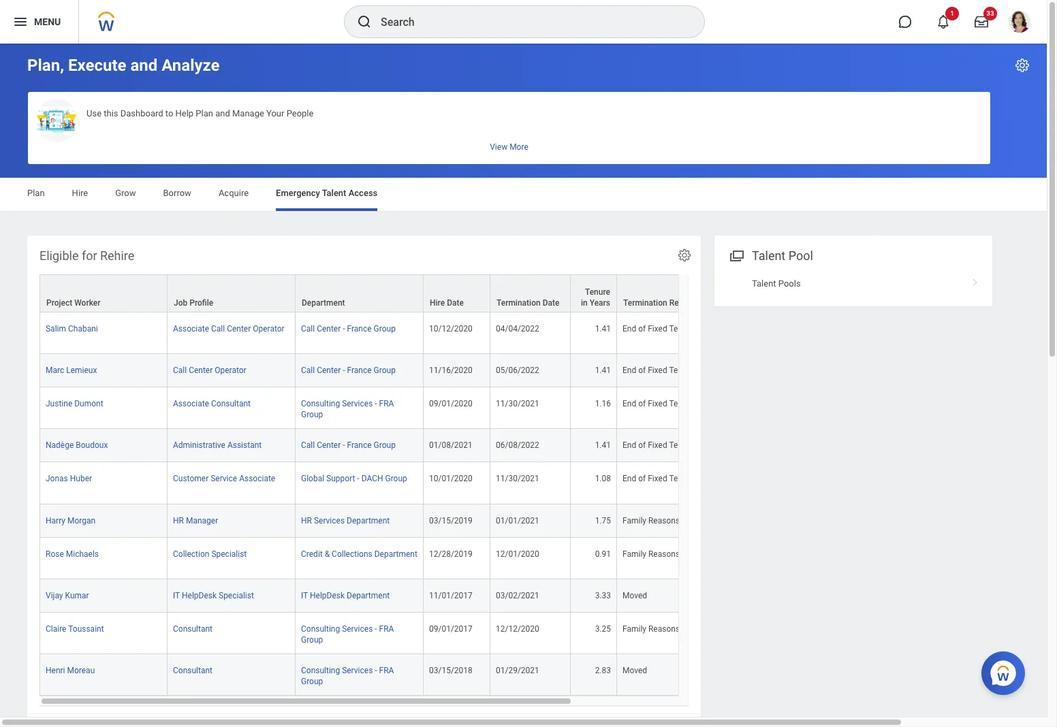 Task type: describe. For each thing, give the bounding box(es) containing it.
eligible for rehire
[[40, 249, 134, 263]]

09/01/2020
[[429, 399, 473, 409]]

03/02/2021
[[496, 591, 539, 601]]

call center - france group link for 10/12/2020
[[301, 322, 396, 334]]

1
[[951, 10, 954, 17]]

1 vertical spatial operator
[[215, 366, 246, 376]]

it for it helpdesk specialist
[[173, 591, 180, 601]]

fixed for 09/01/2020
[[648, 399, 667, 409]]

administrative assistant
[[173, 441, 262, 451]]

global support - dach group link
[[301, 472, 407, 484]]

consultant for henri moreau
[[173, 666, 213, 676]]

group for 03/15/2018
[[301, 677, 323, 687]]

job profile column header
[[168, 275, 296, 313]]

call center - france group link for 01/08/2021
[[301, 438, 396, 451]]

date for termination date
[[543, 298, 560, 308]]

department column header
[[296, 275, 424, 313]]

of for 10/01/2020
[[638, 474, 646, 484]]

rose
[[46, 550, 64, 559]]

credit & collections department link
[[301, 547, 418, 559]]

job
[[174, 298, 188, 308]]

plan, execute and analyze
[[27, 56, 220, 75]]

marc lemieux link
[[46, 363, 97, 376]]

- for 09/01/2020
[[375, 399, 377, 409]]

talent pools
[[752, 279, 801, 289]]

1 vertical spatial specialist
[[219, 591, 254, 601]]

eligible for rehire element
[[27, 236, 805, 728]]

1.08
[[595, 474, 611, 484]]

huber
[[70, 474, 92, 484]]

tenure in years column header
[[571, 275, 617, 313]]

fixed for 11/16/2020
[[648, 366, 667, 376]]

jonas
[[46, 474, 68, 484]]

vijay
[[46, 591, 63, 601]]

configure this page image
[[1014, 57, 1031, 74]]

3.25
[[595, 625, 611, 634]]

end of fixed term contract for 10/01/2020
[[623, 474, 721, 484]]

collection specialist link
[[173, 547, 247, 559]]

helpdesk for department
[[310, 591, 345, 601]]

boudoux
[[76, 441, 108, 451]]

of for 09/01/2020
[[638, 399, 646, 409]]

call center - france group for 01/08/2021
[[301, 441, 396, 451]]

consultant for claire toussaint
[[173, 625, 213, 634]]

use this dashboard to help plan and manage your people button
[[28, 92, 991, 164]]

customer service associate link
[[173, 472, 275, 484]]

04/04/2022
[[496, 324, 539, 334]]

center inside associate call center operator link
[[227, 324, 251, 334]]

09/01/2017
[[429, 625, 473, 634]]

use
[[87, 108, 102, 119]]

menu banner
[[0, 0, 1047, 44]]

- for 10/01/2020
[[357, 474, 360, 484]]

access
[[349, 188, 378, 198]]

0 vertical spatial specialist
[[211, 550, 247, 559]]

project worker
[[46, 298, 100, 308]]

hire for hire date
[[430, 298, 445, 308]]

of for 11/16/2020
[[638, 366, 646, 376]]

call inside associate call center operator link
[[211, 324, 225, 334]]

- for 09/01/2017
[[375, 625, 377, 634]]

group for 10/01/2020
[[385, 474, 407, 484]]

claire toussaint
[[46, 625, 104, 634]]

plan, execute and analyze main content
[[0, 44, 1047, 728]]

1 horizontal spatial operator
[[253, 324, 285, 334]]

row containing salim chabani
[[40, 313, 805, 354]]

1.16
[[595, 399, 611, 409]]

reasons for 0.91
[[649, 550, 680, 559]]

fixed for 01/08/2021
[[648, 441, 667, 451]]

eligible
[[40, 249, 79, 263]]

moreau
[[67, 666, 95, 676]]

plan inside button
[[196, 108, 213, 119]]

henri
[[46, 666, 65, 676]]

marc lemieux
[[46, 366, 97, 376]]

harry
[[46, 516, 65, 526]]

tenure in years button
[[571, 275, 617, 312]]

project worker button
[[40, 275, 167, 312]]

credit
[[301, 550, 323, 559]]

termination date column header
[[491, 275, 571, 313]]

consulting services - fra group for 09/01/2020
[[301, 399, 394, 420]]

term for 09/01/2020
[[669, 399, 688, 409]]

date for hire date
[[447, 298, 464, 308]]

emergency
[[276, 188, 320, 198]]

customer service associate
[[173, 474, 275, 484]]

plan,
[[27, 56, 64, 75]]

call for associate call center operator
[[301, 324, 315, 334]]

years
[[590, 298, 610, 308]]

fra for 09/01/2020
[[379, 399, 394, 409]]

03/15/2018
[[429, 666, 473, 676]]

collections
[[332, 550, 372, 559]]

family reasons for 1.75
[[623, 516, 680, 526]]

center for call center operator
[[317, 366, 341, 376]]

services for 09/01/2020
[[342, 399, 373, 409]]

12/28/2019
[[429, 550, 473, 559]]

tab list inside plan, execute and analyze main content
[[14, 179, 1034, 211]]

justify image
[[12, 14, 29, 30]]

project
[[46, 298, 72, 308]]

in
[[581, 298, 588, 308]]

call center operator link
[[173, 363, 246, 376]]

vijay kumar link
[[46, 588, 89, 601]]

fra for 09/01/2017
[[379, 625, 394, 634]]

12/01/2020
[[496, 550, 539, 559]]

job profile button
[[168, 275, 295, 312]]

project worker column header
[[40, 275, 168, 313]]

moved for 2.83
[[623, 666, 647, 676]]

france for 10/12/2020
[[347, 324, 372, 334]]

hr for hr services department
[[301, 516, 312, 526]]

lemieux
[[66, 366, 97, 376]]

borrow
[[163, 188, 191, 198]]

hr manager
[[173, 516, 218, 526]]

it helpdesk specialist
[[173, 591, 254, 601]]

2 vertical spatial associate
[[239, 474, 275, 484]]

customer
[[173, 474, 209, 484]]

row containing justine dumont
[[40, 388, 805, 430]]

consultant link for henri moreau
[[173, 664, 213, 676]]

consulting services - fra group for 03/15/2018
[[301, 666, 394, 687]]

department inside credit & collections department link
[[375, 550, 418, 559]]

talent inside tab list
[[322, 188, 346, 198]]

menu
[[34, 16, 61, 27]]

1.41 for 04/04/2022
[[595, 324, 611, 334]]

contract for 01/08/2021
[[690, 441, 721, 451]]

department inside department popup button
[[302, 298, 345, 308]]

worker
[[74, 298, 100, 308]]

claire
[[46, 625, 66, 634]]

salim chabani link
[[46, 322, 98, 334]]

family for 1.75
[[623, 516, 647, 526]]

10/12/2020
[[429, 324, 473, 334]]

michaels
[[66, 550, 99, 559]]

services for 09/01/2017
[[342, 625, 373, 634]]

term for 10/12/2020
[[669, 324, 688, 334]]

pools
[[779, 279, 801, 289]]

end for 01/08/2021
[[623, 441, 636, 451]]

and inside button
[[215, 108, 230, 119]]

department inside it helpdesk department link
[[347, 591, 390, 601]]

claire toussaint link
[[46, 622, 104, 634]]

end of fixed term contract for 09/01/2020
[[623, 399, 721, 409]]

termination date
[[497, 298, 560, 308]]

group for 09/01/2020
[[301, 410, 323, 420]]

consulting services - fra group link for 09/01/2017
[[301, 622, 394, 645]]

it for it helpdesk department
[[301, 591, 308, 601]]

- for 03/15/2018
[[375, 666, 377, 676]]

10/01/2020
[[429, 474, 473, 484]]

1 vertical spatial plan
[[27, 188, 45, 198]]

05/06/2022
[[496, 366, 539, 376]]



Task type: locate. For each thing, give the bounding box(es) containing it.
4 term from the top
[[669, 441, 688, 451]]

2 call center - france group link from the top
[[301, 363, 396, 376]]

fixed for 10/01/2020
[[648, 474, 667, 484]]

plan right help
[[196, 108, 213, 119]]

collection
[[173, 550, 209, 559]]

0 vertical spatial consulting services - fra group link
[[301, 397, 394, 420]]

family right 0.91
[[623, 550, 647, 559]]

rose michaels link
[[46, 547, 99, 559]]

1 term from the top
[[669, 324, 688, 334]]

2 fixed from the top
[[648, 366, 667, 376]]

consultant
[[211, 399, 251, 409], [173, 625, 213, 634], [173, 666, 213, 676]]

henri moreau
[[46, 666, 95, 676]]

1 vertical spatial reasons
[[649, 550, 680, 559]]

search image
[[356, 14, 373, 30]]

1 of from the top
[[638, 324, 646, 334]]

call for call center operator
[[301, 366, 315, 376]]

profile logan mcneil image
[[1009, 11, 1031, 35]]

nadège boudoux
[[46, 441, 108, 451]]

consulting services - fra group link
[[301, 397, 394, 420], [301, 622, 394, 645], [301, 664, 394, 687]]

2 vertical spatial consulting
[[301, 666, 340, 676]]

menu button
[[0, 0, 79, 44]]

1 vertical spatial consultant
[[173, 625, 213, 634]]

termination for termination date
[[497, 298, 541, 308]]

family reasons right "3.25" at the right bottom of page
[[623, 625, 680, 634]]

3 consulting from the top
[[301, 666, 340, 676]]

global
[[301, 474, 324, 484]]

0 vertical spatial associate
[[173, 324, 209, 334]]

to
[[165, 108, 173, 119]]

associate
[[173, 324, 209, 334], [173, 399, 209, 409], [239, 474, 275, 484]]

1 row from the top
[[40, 275, 805, 313]]

reasons for 1.75
[[649, 516, 680, 526]]

1 horizontal spatial hr
[[301, 516, 312, 526]]

call center - france group link for 11/16/2020
[[301, 363, 396, 376]]

talent up talent pools
[[752, 249, 786, 263]]

group for 10/12/2020
[[374, 324, 396, 334]]

reasons for 3.25
[[649, 625, 680, 634]]

3 end from the top
[[623, 399, 636, 409]]

1 hr from the left
[[173, 516, 184, 526]]

hire inside tab list
[[72, 188, 88, 198]]

helpdesk inside it helpdesk department link
[[310, 591, 345, 601]]

row up the 09/01/2020
[[40, 354, 805, 388]]

collection specialist
[[173, 550, 247, 559]]

2 end of fixed term contract from the top
[[623, 366, 721, 376]]

helpdesk down &
[[310, 591, 345, 601]]

toussaint
[[68, 625, 104, 634]]

2 helpdesk from the left
[[310, 591, 345, 601]]

3 family from the top
[[623, 625, 647, 634]]

morgan
[[67, 516, 95, 526]]

talent pools link
[[715, 270, 993, 298]]

0 vertical spatial 11/30/2021
[[496, 399, 539, 409]]

01/08/2021
[[429, 441, 473, 451]]

01/29/2021
[[496, 666, 539, 676]]

salim chabani
[[46, 324, 98, 334]]

0 vertical spatial and
[[130, 56, 158, 75]]

0 vertical spatial call center - france group link
[[301, 322, 396, 334]]

1 contract from the top
[[690, 324, 721, 334]]

it helpdesk department
[[301, 591, 390, 601]]

family right 1.75
[[623, 516, 647, 526]]

analyze
[[162, 56, 220, 75]]

2 family reasons from the top
[[623, 550, 680, 559]]

1 horizontal spatial helpdesk
[[310, 591, 345, 601]]

consulting services - fra group link for 03/15/2018
[[301, 664, 394, 687]]

hr left manager
[[173, 516, 184, 526]]

1 fra from the top
[[379, 399, 394, 409]]

5 contract from the top
[[690, 474, 721, 484]]

hire date
[[430, 298, 464, 308]]

2 vertical spatial family reasons
[[623, 625, 680, 634]]

date left in at top right
[[543, 298, 560, 308]]

11 row from the top
[[40, 655, 805, 696]]

5 end from the top
[[623, 474, 636, 484]]

1 vertical spatial associate
[[173, 399, 209, 409]]

1 call center - france group from the top
[[301, 324, 396, 334]]

operator down 'job profile' column header
[[253, 324, 285, 334]]

1 vertical spatial family reasons
[[623, 550, 680, 559]]

it helpdesk department link
[[301, 588, 390, 601]]

4 row from the top
[[40, 388, 805, 430]]

- for 10/12/2020
[[343, 324, 345, 334]]

9 row from the top
[[40, 580, 805, 613]]

center for administrative assistant
[[317, 441, 341, 451]]

2 termination from the left
[[623, 298, 667, 308]]

consulting services - fra group link for 09/01/2020
[[301, 397, 394, 420]]

5 term from the top
[[669, 474, 688, 484]]

1 horizontal spatial termination
[[623, 298, 667, 308]]

moved
[[623, 591, 647, 601], [623, 666, 647, 676]]

1 date from the left
[[447, 298, 464, 308]]

2.83
[[595, 666, 611, 676]]

salim
[[46, 324, 66, 334]]

2 consulting services - fra group link from the top
[[301, 622, 394, 645]]

family right "3.25" at the right bottom of page
[[623, 625, 647, 634]]

row down 09/01/2017
[[40, 655, 805, 696]]

1 france from the top
[[347, 324, 372, 334]]

1 horizontal spatial date
[[543, 298, 560, 308]]

0 vertical spatial consultant link
[[173, 622, 213, 634]]

associate consultant link
[[173, 397, 251, 409]]

&
[[325, 550, 330, 559]]

hire for hire
[[72, 188, 88, 198]]

2 consulting from the top
[[301, 625, 340, 634]]

3 contract from the top
[[690, 399, 721, 409]]

0 vertical spatial family reasons
[[623, 516, 680, 526]]

0 vertical spatial reasons
[[649, 516, 680, 526]]

2 11/30/2021 from the top
[[496, 474, 539, 484]]

0 horizontal spatial termination
[[497, 298, 541, 308]]

end for 10/12/2020
[[623, 324, 636, 334]]

1 reasons from the top
[[649, 516, 680, 526]]

call inside call center operator link
[[173, 366, 187, 376]]

kumar
[[65, 591, 89, 601]]

4 fixed from the top
[[648, 441, 667, 451]]

2 vertical spatial france
[[347, 441, 372, 451]]

2 hr from the left
[[301, 516, 312, 526]]

use this dashboard to help plan and manage your people
[[87, 108, 314, 119]]

services for 03/15/2019
[[314, 516, 345, 526]]

2 consulting services - fra group from the top
[[301, 625, 394, 645]]

3 end of fixed term contract from the top
[[623, 399, 721, 409]]

termination inside popup button
[[497, 298, 541, 308]]

11/30/2021 for 10/01/2020
[[496, 474, 539, 484]]

associate consultant
[[173, 399, 251, 409]]

row containing nadège boudoux
[[40, 430, 805, 463]]

row up 10/01/2020
[[40, 430, 805, 463]]

associate down job profile
[[173, 324, 209, 334]]

1 vertical spatial consulting services - fra group
[[301, 625, 394, 645]]

3 consulting services - fra group link from the top
[[301, 664, 394, 687]]

1 termination from the left
[[497, 298, 541, 308]]

1 vertical spatial family
[[623, 550, 647, 559]]

marc
[[46, 366, 64, 376]]

department
[[302, 298, 345, 308], [347, 516, 390, 526], [375, 550, 418, 559], [347, 591, 390, 601]]

termination
[[497, 298, 541, 308], [623, 298, 667, 308]]

2 call center - france group from the top
[[301, 366, 396, 376]]

01/01/2021
[[496, 516, 539, 526]]

1 consultant link from the top
[[173, 622, 213, 634]]

1 family reasons from the top
[[623, 516, 680, 526]]

2 moved from the top
[[623, 666, 647, 676]]

row down hire date
[[40, 313, 805, 354]]

1 vertical spatial 11/30/2021
[[496, 474, 539, 484]]

1 vertical spatial 1.41
[[595, 366, 611, 376]]

1.41 up 1.08
[[595, 441, 611, 451]]

inbox large image
[[975, 15, 989, 29]]

row containing claire toussaint
[[40, 613, 805, 655]]

plan
[[196, 108, 213, 119], [27, 188, 45, 198]]

people
[[287, 108, 314, 119]]

2 contract from the top
[[690, 366, 721, 376]]

associate right service
[[239, 474, 275, 484]]

reason
[[669, 298, 697, 308]]

1 vertical spatial talent
[[752, 249, 786, 263]]

consulting services - fra group for 09/01/2017
[[301, 625, 394, 645]]

3 of from the top
[[638, 399, 646, 409]]

0 vertical spatial hire
[[72, 188, 88, 198]]

talent left access on the top left of page
[[322, 188, 346, 198]]

execute
[[68, 56, 126, 75]]

contract for 09/01/2020
[[690, 399, 721, 409]]

row containing henri moreau
[[40, 655, 805, 696]]

consulting for 09/01/2020
[[301, 399, 340, 409]]

1 vertical spatial call center - france group link
[[301, 363, 396, 376]]

service
[[211, 474, 237, 484]]

5 end of fixed term contract from the top
[[623, 474, 721, 484]]

reasons right 0.91
[[649, 550, 680, 559]]

contract
[[690, 324, 721, 334], [690, 366, 721, 376], [690, 399, 721, 409], [690, 441, 721, 451], [690, 474, 721, 484]]

row containing jonas huber
[[40, 463, 805, 505]]

call center operator
[[173, 366, 246, 376]]

talent for talent pool
[[752, 249, 786, 263]]

configure eligible for rehire image
[[677, 248, 692, 263]]

0 horizontal spatial hire
[[72, 188, 88, 198]]

2 date from the left
[[543, 298, 560, 308]]

helpdesk for specialist
[[182, 591, 217, 601]]

pool
[[789, 249, 813, 263]]

- for 01/08/2021
[[343, 441, 345, 451]]

1.41 up 1.16
[[595, 366, 611, 376]]

family for 3.25
[[623, 625, 647, 634]]

0 vertical spatial france
[[347, 324, 372, 334]]

1 horizontal spatial hire
[[430, 298, 445, 308]]

2 vertical spatial consulting services - fra group
[[301, 666, 394, 687]]

1 it from the left
[[173, 591, 180, 601]]

and left manage
[[215, 108, 230, 119]]

1.41 for 06/08/2022
[[595, 441, 611, 451]]

2 end from the top
[[623, 366, 636, 376]]

3 reasons from the top
[[649, 625, 680, 634]]

associate down the call center operator
[[173, 399, 209, 409]]

0 horizontal spatial date
[[447, 298, 464, 308]]

end of fixed term contract for 10/12/2020
[[623, 324, 721, 334]]

contract for 11/16/2020
[[690, 366, 721, 376]]

1 helpdesk from the left
[[182, 591, 217, 601]]

nadège
[[46, 441, 74, 451]]

group for 11/16/2020
[[374, 366, 396, 376]]

3 call center - france group from the top
[[301, 441, 396, 451]]

reasons right 1.75
[[649, 516, 680, 526]]

henri moreau link
[[46, 664, 95, 676]]

3 fixed from the top
[[648, 399, 667, 409]]

1.41 for 05/06/2022
[[595, 366, 611, 376]]

1 consulting from the top
[[301, 399, 340, 409]]

of for 10/12/2020
[[638, 324, 646, 334]]

3 term from the top
[[669, 399, 688, 409]]

0 vertical spatial talent
[[322, 188, 346, 198]]

1 horizontal spatial it
[[301, 591, 308, 601]]

row containing tenure in years
[[40, 275, 805, 313]]

1 vertical spatial moved
[[623, 666, 647, 676]]

0 horizontal spatial it
[[173, 591, 180, 601]]

1 call center - france group link from the top
[[301, 322, 396, 334]]

2 vertical spatial call center - france group link
[[301, 438, 396, 451]]

grow
[[115, 188, 136, 198]]

end for 09/01/2020
[[623, 399, 636, 409]]

tenure
[[585, 288, 610, 297]]

11/30/2021 down 06/08/2022
[[496, 474, 539, 484]]

end for 10/01/2020
[[623, 474, 636, 484]]

3 fra from the top
[[379, 666, 394, 676]]

5 fixed from the top
[[648, 474, 667, 484]]

11/30/2021 for 09/01/2020
[[496, 399, 539, 409]]

2 of from the top
[[638, 366, 646, 376]]

term for 01/08/2021
[[669, 441, 688, 451]]

tab list
[[14, 179, 1034, 211]]

1 vertical spatial consulting services - fra group link
[[301, 622, 394, 645]]

1 1.41 from the top
[[595, 324, 611, 334]]

credit & collections department
[[301, 550, 418, 559]]

contract for 10/01/2020
[[690, 474, 721, 484]]

notifications large image
[[937, 15, 950, 29]]

center inside call center operator link
[[189, 366, 213, 376]]

10 row from the top
[[40, 613, 805, 655]]

hire up 10/12/2020
[[430, 298, 445, 308]]

fixed for 10/12/2020
[[648, 324, 667, 334]]

moved right '2.83'
[[623, 666, 647, 676]]

term for 10/01/2020
[[669, 474, 688, 484]]

4 end from the top
[[623, 441, 636, 451]]

Search Workday  search field
[[381, 7, 677, 37]]

1 end of fixed term contract from the top
[[623, 324, 721, 334]]

row up 10/12/2020
[[40, 275, 805, 313]]

2 it from the left
[[301, 591, 308, 601]]

it
[[173, 591, 180, 601], [301, 591, 308, 601]]

2 row from the top
[[40, 313, 805, 354]]

end of fixed term contract for 01/08/2021
[[623, 441, 721, 451]]

center for associate call center operator
[[317, 324, 341, 334]]

row containing harry morgan
[[40, 505, 805, 538]]

4 end of fixed term contract from the top
[[623, 441, 721, 451]]

- for 11/16/2020
[[343, 366, 345, 376]]

termination for termination reason
[[623, 298, 667, 308]]

nadège boudoux link
[[46, 438, 108, 451]]

1 vertical spatial call center - france group
[[301, 366, 396, 376]]

termination inside popup button
[[623, 298, 667, 308]]

0 horizontal spatial helpdesk
[[182, 591, 217, 601]]

06/08/2022
[[496, 441, 539, 451]]

term for 11/16/2020
[[669, 366, 688, 376]]

1 vertical spatial france
[[347, 366, 372, 376]]

3 row from the top
[[40, 354, 805, 388]]

of for 01/08/2021
[[638, 441, 646, 451]]

family reasons for 3.25
[[623, 625, 680, 634]]

associate call center operator
[[173, 324, 285, 334]]

1.41 down "years" in the right top of the page
[[595, 324, 611, 334]]

2 vertical spatial call center - france group
[[301, 441, 396, 451]]

0 vertical spatial fra
[[379, 399, 394, 409]]

end
[[623, 324, 636, 334], [623, 366, 636, 376], [623, 399, 636, 409], [623, 441, 636, 451], [623, 474, 636, 484]]

tab list containing plan
[[14, 179, 1034, 211]]

termination reason button
[[617, 275, 745, 312]]

contract for 10/12/2020
[[690, 324, 721, 334]]

fra down it helpdesk department
[[379, 625, 394, 634]]

2 consultant link from the top
[[173, 664, 213, 676]]

associate for associate consultant
[[173, 399, 209, 409]]

fra left 03/15/2018 at the left bottom of the page
[[379, 666, 394, 676]]

termination date button
[[491, 275, 570, 312]]

12/12/2020
[[496, 625, 539, 634]]

11/16/2020
[[429, 366, 473, 376]]

department inside 'hr services department' link
[[347, 516, 390, 526]]

vijay kumar
[[46, 591, 89, 601]]

specialist
[[211, 550, 247, 559], [219, 591, 254, 601]]

0 horizontal spatial operator
[[215, 366, 246, 376]]

justine dumont
[[46, 399, 103, 409]]

0 vertical spatial consulting services - fra group
[[301, 399, 394, 420]]

2 france from the top
[[347, 366, 372, 376]]

0 vertical spatial moved
[[623, 591, 647, 601]]

1 vertical spatial fra
[[379, 625, 394, 634]]

2 vertical spatial consultant
[[173, 666, 213, 676]]

termination left reason
[[623, 298, 667, 308]]

3.33
[[595, 591, 611, 601]]

moved right 3.33
[[623, 591, 647, 601]]

3 call center - france group link from the top
[[301, 438, 396, 451]]

2 vertical spatial fra
[[379, 666, 394, 676]]

help
[[175, 108, 194, 119]]

0 horizontal spatial and
[[130, 56, 158, 75]]

end for 11/16/2020
[[623, 366, 636, 376]]

harry morgan link
[[46, 513, 95, 526]]

hr for hr manager
[[173, 516, 184, 526]]

fixed
[[648, 324, 667, 334], [648, 366, 667, 376], [648, 399, 667, 409], [648, 441, 667, 451], [648, 474, 667, 484]]

date up 10/12/2020
[[447, 298, 464, 308]]

justine
[[46, 399, 72, 409]]

specialist right collection
[[211, 550, 247, 559]]

2 family from the top
[[623, 550, 647, 559]]

row up the 01/08/2021
[[40, 388, 805, 430]]

1 button
[[929, 7, 959, 37]]

2 fra from the top
[[379, 625, 394, 634]]

plan up eligible
[[27, 188, 45, 198]]

1 consulting services - fra group from the top
[[301, 399, 394, 420]]

1 vertical spatial and
[[215, 108, 230, 119]]

jonas huber
[[46, 474, 92, 484]]

0 vertical spatial plan
[[196, 108, 213, 119]]

chevron right image
[[967, 274, 984, 288]]

rose michaels
[[46, 550, 99, 559]]

fra for 03/15/2018
[[379, 666, 394, 676]]

3 1.41 from the top
[[595, 441, 611, 451]]

-
[[343, 324, 345, 334], [343, 366, 345, 376], [375, 399, 377, 409], [343, 441, 345, 451], [357, 474, 360, 484], [375, 625, 377, 634], [375, 666, 377, 676]]

1 end from the top
[[623, 324, 636, 334]]

7 row from the top
[[40, 505, 805, 538]]

row
[[40, 275, 805, 313], [40, 313, 805, 354], [40, 354, 805, 388], [40, 388, 805, 430], [40, 430, 805, 463], [40, 463, 805, 505], [40, 505, 805, 538], [40, 538, 805, 580], [40, 580, 805, 613], [40, 613, 805, 655], [40, 655, 805, 696]]

termination up 04/04/2022
[[497, 298, 541, 308]]

4 of from the top
[[638, 441, 646, 451]]

1 moved from the top
[[623, 591, 647, 601]]

and
[[130, 56, 158, 75], [215, 108, 230, 119]]

2 reasons from the top
[[649, 550, 680, 559]]

services for 03/15/2018
[[342, 666, 373, 676]]

1 vertical spatial hire
[[430, 298, 445, 308]]

2 vertical spatial reasons
[[649, 625, 680, 634]]

for
[[82, 249, 97, 263]]

hr up credit
[[301, 516, 312, 526]]

hire date column header
[[424, 275, 491, 313]]

2 vertical spatial talent
[[752, 279, 776, 289]]

1 horizontal spatial and
[[215, 108, 230, 119]]

family reasons right 1.75
[[623, 516, 680, 526]]

consulting for 09/01/2017
[[301, 625, 340, 634]]

5 row from the top
[[40, 430, 805, 463]]

administrative
[[173, 441, 225, 451]]

2 1.41 from the top
[[595, 366, 611, 376]]

0 horizontal spatial hr
[[173, 516, 184, 526]]

8 row from the top
[[40, 538, 805, 580]]

1 horizontal spatial plan
[[196, 108, 213, 119]]

1 vertical spatial consulting
[[301, 625, 340, 634]]

this
[[104, 108, 118, 119]]

0 vertical spatial 1.41
[[595, 324, 611, 334]]

2 vertical spatial family
[[623, 625, 647, 634]]

row containing vijay kumar
[[40, 580, 805, 613]]

fra left the 09/01/2020
[[379, 399, 394, 409]]

row up the '11/01/2017'
[[40, 538, 805, 580]]

france for 01/08/2021
[[347, 441, 372, 451]]

2 term from the top
[[669, 366, 688, 376]]

talent for talent pools
[[752, 279, 776, 289]]

france for 11/16/2020
[[347, 366, 372, 376]]

and left analyze
[[130, 56, 158, 75]]

3 france from the top
[[347, 441, 372, 451]]

support
[[326, 474, 355, 484]]

0 horizontal spatial plan
[[27, 188, 45, 198]]

row containing rose michaels
[[40, 538, 805, 580]]

call center - france group for 10/12/2020
[[301, 324, 396, 334]]

helpdesk down collection
[[182, 591, 217, 601]]

call center - france group for 11/16/2020
[[301, 366, 396, 376]]

0 vertical spatial operator
[[253, 324, 285, 334]]

specialist down collection specialist
[[219, 591, 254, 601]]

it helpdesk specialist link
[[173, 588, 254, 601]]

3 family reasons from the top
[[623, 625, 680, 634]]

1 family from the top
[[623, 516, 647, 526]]

it down collection
[[173, 591, 180, 601]]

family reasons for 0.91
[[623, 550, 680, 559]]

2 vertical spatial consulting services - fra group link
[[301, 664, 394, 687]]

department button
[[296, 275, 423, 312]]

row up 03/15/2018 at the left bottom of the page
[[40, 613, 805, 655]]

0 vertical spatial call center - france group
[[301, 324, 396, 334]]

row up 03/15/2019
[[40, 463, 805, 505]]

hire left grow
[[72, 188, 88, 198]]

consultant link for claire toussaint
[[173, 622, 213, 634]]

row up 09/01/2017
[[40, 580, 805, 613]]

talent left pools
[[752, 279, 776, 289]]

4 contract from the top
[[690, 441, 721, 451]]

3 consulting services - fra group from the top
[[301, 666, 394, 687]]

1 vertical spatial consultant link
[[173, 664, 213, 676]]

0 vertical spatial family
[[623, 516, 647, 526]]

call center - france group link
[[301, 322, 396, 334], [301, 363, 396, 376], [301, 438, 396, 451]]

moved for 3.33
[[623, 591, 647, 601]]

job profile
[[174, 298, 213, 308]]

0 vertical spatial consulting
[[301, 399, 340, 409]]

your
[[266, 108, 284, 119]]

1 11/30/2021 from the top
[[496, 399, 539, 409]]

row up 12/28/2019
[[40, 505, 805, 538]]

associate for associate call center operator
[[173, 324, 209, 334]]

associate call center operator link
[[173, 322, 285, 334]]

6 row from the top
[[40, 463, 805, 505]]

group for 01/08/2021
[[374, 441, 396, 451]]

row containing marc lemieux
[[40, 354, 805, 388]]

dashboard
[[120, 108, 163, 119]]

0 vertical spatial consultant
[[211, 399, 251, 409]]

2 vertical spatial 1.41
[[595, 441, 611, 451]]

33 button
[[967, 7, 997, 37]]

it down credit
[[301, 591, 308, 601]]

1 consulting services - fra group link from the top
[[301, 397, 394, 420]]

chabani
[[68, 324, 98, 334]]

consulting for 03/15/2018
[[301, 666, 340, 676]]

5 of from the top
[[638, 474, 646, 484]]

helpdesk inside it helpdesk specialist link
[[182, 591, 217, 601]]

family reasons
[[623, 516, 680, 526], [623, 550, 680, 559], [623, 625, 680, 634]]

call for administrative assistant
[[301, 441, 315, 451]]

operator up the associate consultant link
[[215, 366, 246, 376]]

11/30/2021 down the 05/06/2022
[[496, 399, 539, 409]]

1 fixed from the top
[[648, 324, 667, 334]]

reasons right "3.25" at the right bottom of page
[[649, 625, 680, 634]]

jonas huber link
[[46, 472, 92, 484]]

menu group image
[[727, 246, 745, 264]]

group for 09/01/2017
[[301, 636, 323, 645]]

family reasons right 0.91
[[623, 550, 680, 559]]

hire inside hire date popup button
[[430, 298, 445, 308]]



Task type: vqa. For each thing, say whether or not it's contained in the screenshot.
8th row
yes



